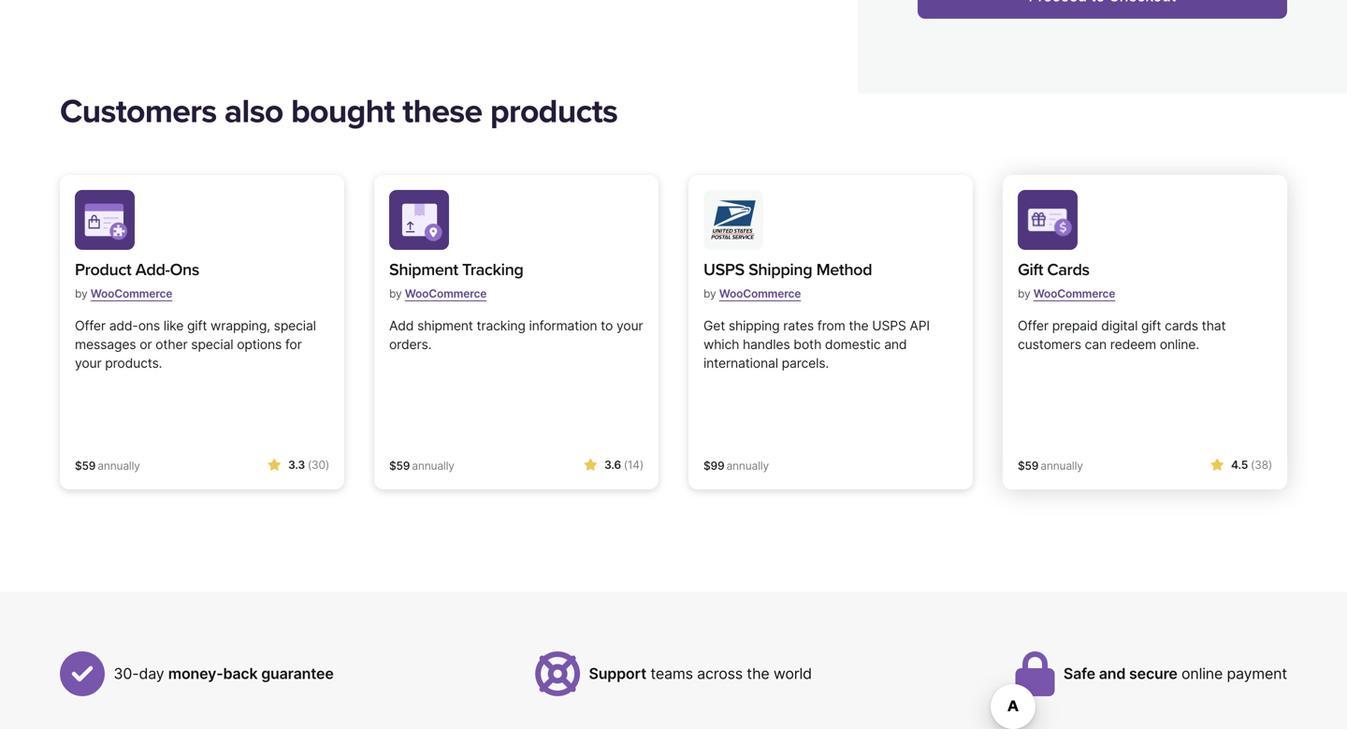 Task type: vqa. For each thing, say whether or not it's contained in the screenshot.


Task type: describe. For each thing, give the bounding box(es) containing it.
guarantee
[[261, 665, 334, 683]]

tracking
[[462, 260, 524, 280]]

both
[[794, 337, 822, 352]]

back
[[223, 665, 258, 683]]

cards
[[1165, 318, 1199, 334]]

your inside add shipment tracking information to your orders.
[[617, 318, 643, 334]]

add shipment tracking information to your orders.
[[389, 318, 643, 352]]

information
[[529, 318, 598, 334]]

$59 for gift cards
[[1018, 459, 1039, 473]]

usps inside usps shipping method by woocommerce
[[704, 260, 745, 280]]

woocommerce inside usps shipping method by woocommerce
[[719, 287, 801, 301]]

wrapping,
[[211, 318, 270, 334]]

that
[[1202, 318, 1226, 334]]

your inside offer add-ons like gift wrapping, special messages or other special options for your products.
[[75, 355, 102, 371]]

add-
[[109, 318, 138, 334]]

3.3 ( 30 )
[[288, 458, 329, 472]]

also
[[224, 92, 283, 132]]

tracking
[[477, 318, 526, 334]]

0 horizontal spatial special
[[191, 337, 233, 352]]

safe
[[1064, 665, 1096, 683]]

customers
[[60, 92, 217, 132]]

1 horizontal spatial special
[[274, 318, 316, 334]]

ons
[[138, 318, 160, 334]]

shipment tracking link
[[389, 257, 524, 283]]

gift cards link
[[1018, 257, 1116, 283]]

product add-ons by woocommerce
[[75, 260, 199, 301]]

api
[[910, 318, 930, 334]]

30-
[[114, 665, 139, 683]]

prepaid
[[1053, 318, 1098, 334]]

support teams across the world
[[589, 665, 812, 683]]

international
[[704, 355, 779, 371]]

bought
[[291, 92, 395, 132]]

payment
[[1227, 665, 1288, 683]]

to
[[601, 318, 613, 334]]

redeem
[[1111, 337, 1157, 352]]

products.
[[105, 355, 162, 371]]

4.5
[[1232, 458, 1249, 472]]

$99 annually
[[704, 459, 769, 473]]

woocommerce link for add-
[[91, 279, 172, 308]]

$99
[[704, 459, 725, 473]]

digital
[[1102, 318, 1138, 334]]

woocommerce inside product add-ons by woocommerce
[[91, 287, 172, 301]]

woocommerce link for cards
[[1034, 279, 1116, 308]]

parcels.
[[782, 355, 829, 371]]

offer prepaid digital gift cards that customers can redeem online.
[[1018, 318, 1226, 352]]

usps shipping method link
[[704, 257, 873, 283]]

gift
[[1018, 260, 1044, 280]]

) for shipment tracking
[[640, 458, 644, 472]]

$59 annually for product
[[75, 459, 140, 473]]

and inside get shipping rates from the usps api which handles both domestic and international parcels.
[[885, 337, 907, 352]]

messages
[[75, 337, 136, 352]]

customers
[[1018, 337, 1082, 352]]

products
[[490, 92, 618, 132]]

$59 for product add-ons
[[75, 459, 96, 473]]

other
[[156, 337, 188, 352]]

get
[[704, 318, 725, 334]]

ons
[[170, 260, 199, 280]]

woocommerce link for shipping
[[719, 279, 801, 308]]

handles
[[743, 337, 790, 352]]

customers also bought these products
[[60, 92, 618, 132]]

shipping
[[729, 318, 780, 334]]

across
[[697, 665, 743, 683]]

gift cards by woocommerce
[[1018, 260, 1116, 301]]

cards
[[1048, 260, 1090, 280]]

product add-ons link
[[75, 257, 199, 283]]

3.3
[[288, 458, 305, 472]]

woocommerce inside gift cards by woocommerce
[[1034, 287, 1116, 301]]

teams
[[651, 665, 693, 683]]



Task type: locate. For each thing, give the bounding box(es) containing it.
3 woocommerce from the left
[[719, 287, 801, 301]]

offer inside offer prepaid digital gift cards that customers can redeem online.
[[1018, 318, 1049, 334]]

by
[[75, 287, 88, 301], [389, 287, 402, 301], [704, 287, 716, 301], [1018, 287, 1031, 301]]

3 woocommerce link from the left
[[719, 279, 801, 308]]

0 vertical spatial the
[[849, 318, 869, 334]]

shipment
[[389, 260, 458, 280]]

gift
[[187, 318, 207, 334], [1142, 318, 1162, 334]]

secure
[[1130, 665, 1178, 683]]

special up for
[[274, 318, 316, 334]]

1 annually from the left
[[98, 459, 140, 473]]

by down gift
[[1018, 287, 1031, 301]]

1 vertical spatial and
[[1099, 665, 1126, 683]]

1 by from the left
[[75, 287, 88, 301]]

$59 annually
[[75, 459, 140, 473], [389, 459, 455, 473], [1018, 459, 1084, 473]]

woocommerce link up shipping
[[719, 279, 801, 308]]

safe and secure online payment
[[1064, 665, 1288, 683]]

)
[[326, 458, 329, 472], [640, 458, 644, 472], [1269, 458, 1273, 472]]

0 vertical spatial usps
[[704, 260, 745, 280]]

your right to
[[617, 318, 643, 334]]

14
[[628, 458, 640, 472]]

and right safe
[[1099, 665, 1126, 683]]

0 horizontal spatial usps
[[704, 260, 745, 280]]

woocommerce link up the add-
[[91, 279, 172, 308]]

3 ) from the left
[[1269, 458, 1273, 472]]

0 horizontal spatial $59
[[75, 459, 96, 473]]

woocommerce down shipping
[[719, 287, 801, 301]]

0 horizontal spatial (
[[308, 458, 312, 472]]

and
[[885, 337, 907, 352], [1099, 665, 1126, 683]]

usps left shipping
[[704, 260, 745, 280]]

2 gift from the left
[[1142, 318, 1162, 334]]

usps left api
[[872, 318, 907, 334]]

gift right like
[[187, 318, 207, 334]]

4 annually from the left
[[1041, 459, 1084, 473]]

woocommerce link for tracking
[[405, 279, 487, 308]]

support
[[589, 665, 647, 683]]

by down product
[[75, 287, 88, 301]]

shipping
[[749, 260, 813, 280]]

4 by from the left
[[1018, 287, 1031, 301]]

3.6 ( 14 )
[[605, 458, 644, 472]]

3 $59 from the left
[[1018, 459, 1039, 473]]

1 ) from the left
[[326, 458, 329, 472]]

by inside usps shipping method by woocommerce
[[704, 287, 716, 301]]

2 ) from the left
[[640, 458, 644, 472]]

$59 annually for shipment
[[389, 459, 455, 473]]

30
[[312, 458, 326, 472]]

the left world
[[747, 665, 770, 683]]

30-day money-back guarantee
[[114, 665, 334, 683]]

0 horizontal spatial your
[[75, 355, 102, 371]]

1 woocommerce from the left
[[91, 287, 172, 301]]

0 horizontal spatial offer
[[75, 318, 106, 334]]

by inside product add-ons by woocommerce
[[75, 287, 88, 301]]

4 woocommerce from the left
[[1034, 287, 1116, 301]]

3 ( from the left
[[1251, 458, 1255, 472]]

woocommerce
[[91, 287, 172, 301], [405, 287, 487, 301], [719, 287, 801, 301], [1034, 287, 1116, 301]]

( right 3.6 on the bottom left of the page
[[624, 458, 628, 472]]

woocommerce link up shipment
[[405, 279, 487, 308]]

your down messages at the top
[[75, 355, 102, 371]]

offer add-ons like gift wrapping, special messages or other special options for your products.
[[75, 318, 316, 371]]

1 $59 annually from the left
[[75, 459, 140, 473]]

) for gift cards
[[1269, 458, 1273, 472]]

or
[[140, 337, 152, 352]]

1 horizontal spatial and
[[1099, 665, 1126, 683]]

offer for product
[[75, 318, 106, 334]]

3 $59 annually from the left
[[1018, 459, 1084, 473]]

1 vertical spatial special
[[191, 337, 233, 352]]

( right 3.3 on the bottom left
[[308, 458, 312, 472]]

orders.
[[389, 337, 432, 352]]

woocommerce link up prepaid
[[1034, 279, 1116, 308]]

woocommerce down "shipment tracking" link
[[405, 287, 487, 301]]

by inside gift cards by woocommerce
[[1018, 287, 1031, 301]]

annually
[[98, 459, 140, 473], [412, 459, 455, 473], [727, 459, 769, 473], [1041, 459, 1084, 473]]

1 horizontal spatial gift
[[1142, 318, 1162, 334]]

$59 for shipment tracking
[[389, 459, 410, 473]]

) right 3.3 on the bottom left
[[326, 458, 329, 472]]

these
[[403, 92, 482, 132]]

by inside the shipment tracking by woocommerce
[[389, 287, 402, 301]]

offer inside offer add-ons like gift wrapping, special messages or other special options for your products.
[[75, 318, 106, 334]]

annually for shipment
[[412, 459, 455, 473]]

4.5 ( 38 )
[[1232, 458, 1273, 472]]

online
[[1182, 665, 1223, 683]]

woocommerce down cards
[[1034, 287, 1116, 301]]

your
[[617, 318, 643, 334], [75, 355, 102, 371]]

0 vertical spatial your
[[617, 318, 643, 334]]

options
[[237, 337, 282, 352]]

offer up "customers" in the right of the page
[[1018, 318, 1049, 334]]

0 horizontal spatial )
[[326, 458, 329, 472]]

by up add at top
[[389, 287, 402, 301]]

usps inside get shipping rates from the usps api which handles both domestic and international parcels.
[[872, 318, 907, 334]]

2 offer from the left
[[1018, 318, 1049, 334]]

$59
[[75, 459, 96, 473], [389, 459, 410, 473], [1018, 459, 1039, 473]]

day
[[139, 665, 164, 683]]

1 ( from the left
[[308, 458, 312, 472]]

) for product add-ons
[[326, 458, 329, 472]]

the
[[849, 318, 869, 334], [747, 665, 770, 683]]

offer
[[75, 318, 106, 334], [1018, 318, 1049, 334]]

0 vertical spatial and
[[885, 337, 907, 352]]

2 $59 annually from the left
[[389, 459, 455, 473]]

annually for product
[[98, 459, 140, 473]]

method
[[817, 260, 873, 280]]

1 vertical spatial your
[[75, 355, 102, 371]]

online.
[[1160, 337, 1200, 352]]

0 horizontal spatial the
[[747, 665, 770, 683]]

1 horizontal spatial $59
[[389, 459, 410, 473]]

0 horizontal spatial $59 annually
[[75, 459, 140, 473]]

2 woocommerce link from the left
[[405, 279, 487, 308]]

( right 4.5
[[1251, 458, 1255, 472]]

woocommerce link
[[91, 279, 172, 308], [405, 279, 487, 308], [719, 279, 801, 308], [1034, 279, 1116, 308]]

2 by from the left
[[389, 287, 402, 301]]

1 horizontal spatial (
[[624, 458, 628, 472]]

2 horizontal spatial (
[[1251, 458, 1255, 472]]

get shipping rates from the usps api which handles both domestic and international parcels.
[[704, 318, 930, 371]]

the up domestic
[[849, 318, 869, 334]]

) right 4.5
[[1269, 458, 1273, 472]]

annually for gift
[[1041, 459, 1084, 473]]

offer for gift
[[1018, 318, 1049, 334]]

shipment
[[417, 318, 473, 334]]

money-
[[168, 665, 223, 683]]

add
[[389, 318, 414, 334]]

3 annually from the left
[[727, 459, 769, 473]]

special
[[274, 318, 316, 334], [191, 337, 233, 352]]

1 horizontal spatial your
[[617, 318, 643, 334]]

woocommerce inside the shipment tracking by woocommerce
[[405, 287, 487, 301]]

38
[[1255, 458, 1269, 472]]

1 horizontal spatial $59 annually
[[389, 459, 455, 473]]

2 horizontal spatial $59
[[1018, 459, 1039, 473]]

1 horizontal spatial )
[[640, 458, 644, 472]]

1 horizontal spatial the
[[849, 318, 869, 334]]

and right domestic
[[885, 337, 907, 352]]

2 $59 from the left
[[389, 459, 410, 473]]

which
[[704, 337, 740, 352]]

woocommerce down the 'product add-ons' link
[[91, 287, 172, 301]]

2 horizontal spatial $59 annually
[[1018, 459, 1084, 473]]

2 horizontal spatial )
[[1269, 458, 1273, 472]]

3 by from the left
[[704, 287, 716, 301]]

like
[[164, 318, 184, 334]]

(
[[308, 458, 312, 472], [624, 458, 628, 472], [1251, 458, 1255, 472]]

( for shipment tracking
[[624, 458, 628, 472]]

0 vertical spatial special
[[274, 318, 316, 334]]

gift up redeem at the top right of page
[[1142, 318, 1162, 334]]

the inside get shipping rates from the usps api which handles both domestic and international parcels.
[[849, 318, 869, 334]]

0 horizontal spatial and
[[885, 337, 907, 352]]

1 offer from the left
[[75, 318, 106, 334]]

product
[[75, 260, 131, 280]]

usps shipping method by woocommerce
[[704, 260, 873, 301]]

( for product add-ons
[[308, 458, 312, 472]]

) right 3.6 on the bottom left of the page
[[640, 458, 644, 472]]

$59 annually for gift
[[1018, 459, 1084, 473]]

1 gift from the left
[[187, 318, 207, 334]]

offer up messages at the top
[[75, 318, 106, 334]]

2 annually from the left
[[412, 459, 455, 473]]

world
[[774, 665, 812, 683]]

from
[[818, 318, 846, 334]]

2 ( from the left
[[624, 458, 628, 472]]

usps
[[704, 260, 745, 280], [872, 318, 907, 334]]

( for gift cards
[[1251, 458, 1255, 472]]

for
[[285, 337, 302, 352]]

shipment tracking by woocommerce
[[389, 260, 524, 301]]

domestic
[[825, 337, 881, 352]]

gift inside offer add-ons like gift wrapping, special messages or other special options for your products.
[[187, 318, 207, 334]]

1 woocommerce link from the left
[[91, 279, 172, 308]]

rates
[[784, 318, 814, 334]]

0 horizontal spatial gift
[[187, 318, 207, 334]]

can
[[1085, 337, 1107, 352]]

3.6
[[605, 458, 621, 472]]

1 vertical spatial usps
[[872, 318, 907, 334]]

1 vertical spatial the
[[747, 665, 770, 683]]

1 horizontal spatial usps
[[872, 318, 907, 334]]

special down wrapping,
[[191, 337, 233, 352]]

gift inside offer prepaid digital gift cards that customers can redeem online.
[[1142, 318, 1162, 334]]

1 $59 from the left
[[75, 459, 96, 473]]

add-
[[135, 260, 170, 280]]

2 woocommerce from the left
[[405, 287, 487, 301]]

1 horizontal spatial offer
[[1018, 318, 1049, 334]]

4 woocommerce link from the left
[[1034, 279, 1116, 308]]

by up get
[[704, 287, 716, 301]]



